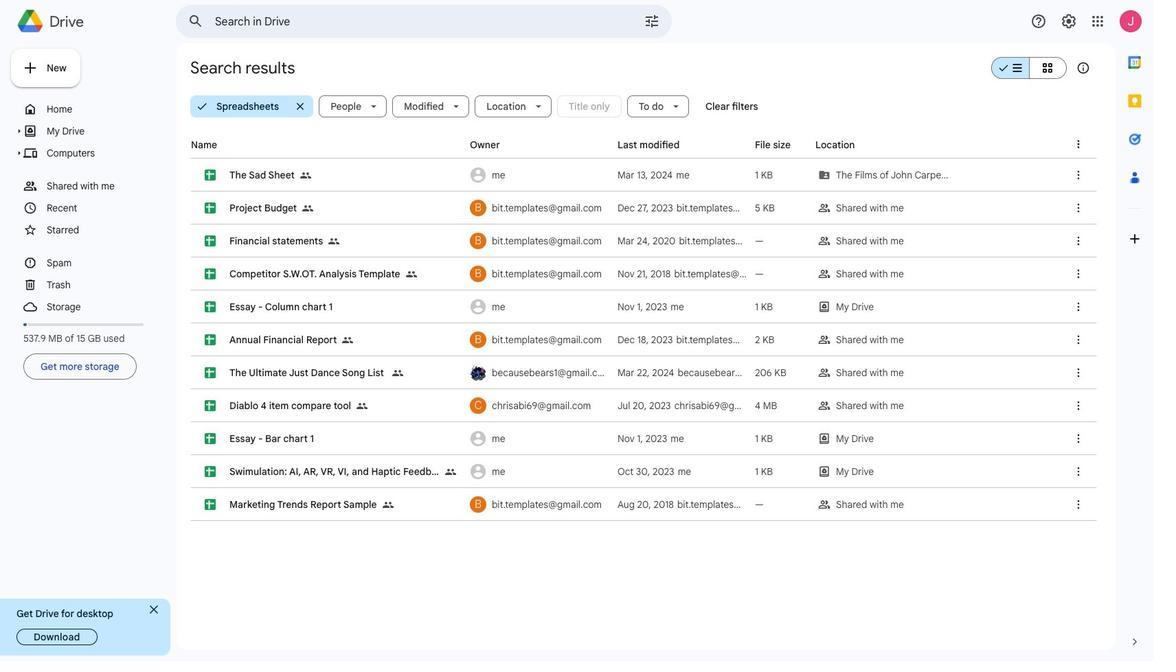 Task type: vqa. For each thing, say whether or not it's contained in the screenshot.
YOU MODIFIED • 11:43 AM element on the top of page
no



Task type: describe. For each thing, give the bounding box(es) containing it.
google sheets: the sad sheet element
[[229, 169, 295, 181]]

9 cell from the top
[[191, 423, 1097, 456]]

shared image for google sheets: annual financial report element
[[342, 335, 353, 346]]

storage element
[[47, 298, 163, 316]]

chrisabi69@gmail.com element
[[470, 390, 486, 423]]

shared image for the google sheets: swimulation: ai, ar, vr, vi, and haptic feedback - bar chart 1 element
[[445, 456, 462, 489]]

bit.templates@gmail.com element for owned by bit.templates@gmail.com "element" for shared image for the google sheets: marketing trends report sample element on the left bottom
[[470, 489, 486, 522]]

filters toolbar
[[188, 93, 767, 120]]

2 size: 1 kb
storage used: 1 kb element from the top
[[755, 301, 773, 313]]

owned by me element for third "size: 1 kb
storage used: 1 kb" element from the bottom of the page
[[466, 291, 614, 324]]

size: —
storage used: 0 bytes (this file is stored on a third-party server) element for google sheets: financial statements "element" shared image
[[755, 235, 764, 247]]

google sheets: financial statements element
[[229, 235, 323, 247]]

computers element
[[47, 144, 163, 162]]

to do element
[[633, 101, 667, 112]]

shared image for google sheets: the sad sheet element
[[300, 159, 317, 192]]

google sheets: the ultimate just dance song list element
[[229, 367, 387, 379]]

owned by bit.templates@gmail.com element for shared image for google sheets: annual financial report element
[[466, 324, 614, 357]]

shared image for google sheets: financial statements "element"
[[329, 225, 345, 258]]

7 cell from the top
[[191, 357, 1097, 390]]

google sheets image for google sheets: financial statements "element"
[[205, 236, 216, 247]]

google sheets image for google sheets: diablo 4 item compare tool element
[[205, 401, 216, 412]]

bit.templates@gmail.com element for owned by bit.templates@gmail.com "element" related to shared image for google sheets: annual financial report element
[[470, 324, 486, 357]]

Search in Drive text field
[[215, 15, 605, 29]]

spreadsheets filter applied element
[[211, 101, 290, 112]]

3 size: 1 kb
storage used: 1 kb element from the top
[[755, 433, 773, 445]]

8 cell from the top
[[191, 390, 1097, 423]]

spam element
[[47, 254, 163, 272]]

owned by me element for 4th "size: 1 kb
storage used: 1 kb" element from the bottom
[[466, 159, 614, 192]]

owned by me element for third "size: 1 kb
storage used: 1 kb" element
[[466, 423, 614, 456]]

shared image for google sheets: financial statements "element"
[[329, 236, 340, 247]]

Grid radio
[[1029, 52, 1067, 85]]

3 google sheets image from the top
[[205, 302, 216, 313]]

items shared with me element
[[47, 177, 163, 195]]

5 cell from the top
[[191, 291, 1097, 324]]

shared image for google sheets: the ultimate just dance song list element
[[392, 357, 408, 390]]

google sheets: essay - column chart 1 element
[[229, 301, 333, 313]]

google sheets: annual financial report element
[[229, 334, 337, 346]]

location element
[[481, 101, 529, 112]]

shared image for google sheets: diablo 4 item compare tool element
[[357, 390, 373, 423]]

shared image for google sheets: the sad sheet element
[[300, 170, 311, 181]]

people element
[[325, 101, 364, 112]]

1 cell from the top
[[191, 159, 1097, 192]]

1 size: 1 kb
storage used: 1 kb element from the top
[[755, 169, 773, 181]]

google sheets: essay - bar chart 1 element
[[229, 433, 314, 445]]

trashed items element
[[47, 276, 163, 294]]

3 cell from the top
[[191, 225, 1097, 258]]

google sheets image for google sheets: competitor s.w.ot. analysis template element
[[205, 269, 216, 280]]

4 size: 1 kb
storage used: 1 kb element from the top
[[755, 466, 773, 478]]

bit.templates@gmail.com element for owned by bit.templates@gmail.com "element" associated with google sheets: financial statements "element" shared image
[[470, 225, 486, 258]]



Task type: locate. For each thing, give the bounding box(es) containing it.
size: 4 mb
storage used: 4 mb element
[[755, 400, 777, 412]]

1 vertical spatial size: —
storage used: 0 bytes (this file is stored on a third-party server) element
[[755, 268, 764, 280]]

2 google sheets image from the top
[[205, 236, 216, 247]]

shared image for google sheets: project budget element
[[303, 192, 319, 225]]

1 owned by me element from the top
[[466, 159, 614, 192]]

support image
[[1031, 13, 1047, 30]]

3 size: —
storage used: 0 bytes (this file is stored on a third-party server) element from the top
[[755, 499, 764, 511]]

search google drive image
[[182, 8, 210, 35]]

4 cell from the top
[[191, 258, 1097, 291]]

2 google sheets image from the top
[[205, 269, 216, 280]]

owned by bit.templates@gmail.com element for google sheets: financial statements "element" shared image
[[466, 225, 614, 258]]

google sheets: diablo 4 item compare tool element
[[229, 400, 351, 412]]

owned by bit.templates@gmail.com element for shared image for the google sheets: marketing trends report sample element on the left bottom
[[466, 489, 614, 522]]

owned by bit.templates@gmail.com element for google sheets: project budget element's shared image
[[466, 192, 614, 225]]

1 owned by bit.templates@gmail.com element from the top
[[466, 192, 614, 225]]

size: —
storage used: 0 bytes (this file is stored on a third-party server) element
[[755, 235, 764, 247], [755, 268, 764, 280], [755, 499, 764, 511]]

0 vertical spatial size: —
storage used: 0 bytes (this file is stored on a third-party server) element
[[755, 235, 764, 247]]

size: 206 kb
storage used: 206 kb element
[[755, 367, 787, 379]]

recent items element
[[47, 199, 163, 217]]

4 owned by bit.templates@gmail.com element from the top
[[466, 324, 614, 357]]

2 bit.templates@gmail.com element from the top
[[470, 225, 486, 258]]

1 bit.templates@gmail.com element from the top
[[470, 192, 486, 225]]

5 google sheets image from the top
[[205, 467, 216, 478]]

region
[[190, 126, 1097, 651]]

1 google sheets image from the top
[[205, 203, 216, 214]]

google sheets image for the google sheets: marketing trends report sample element on the left bottom
[[205, 500, 216, 511]]

3 owned by me element from the top
[[466, 423, 614, 456]]

6 cell from the top
[[191, 324, 1097, 357]]

google sheets image for google sheets: project budget element
[[205, 203, 216, 214]]

3 google sheets image from the top
[[205, 368, 216, 379]]

2 vertical spatial size: —
storage used: 0 bytes (this file is stored on a third-party server) element
[[755, 499, 764, 511]]

group inside 'filters' toolbar
[[190, 96, 313, 117]]

List radio
[[991, 52, 1029, 85]]

owned by me element for fourth "size: 1 kb
storage used: 1 kb" element from the top of the page
[[466, 456, 614, 489]]

shared image for google sheets: project budget element
[[303, 203, 314, 214]]

bit.templates@gmail.com element for third owned by bit.templates@gmail.com "element" from the bottom of the page
[[470, 258, 486, 291]]

3 owned by bit.templates@gmail.com element from the top
[[466, 258, 614, 291]]

modified element
[[399, 101, 447, 112]]

5 bit.templates@gmail.com element from the top
[[470, 489, 486, 522]]

google sheets image
[[205, 170, 216, 181], [205, 236, 216, 247], [205, 368, 216, 379], [205, 401, 216, 412], [205, 467, 216, 478], [205, 500, 216, 511]]

size: 5 kb
storage used: 5 kb element
[[755, 202, 775, 214]]

google sheets image for the google sheets: swimulation: ai, ar, vr, vi, and haptic feedback - bar chart 1 element
[[205, 467, 216, 478]]

size: 2 kb
storage used: 2 kb element
[[755, 334, 775, 346]]

bit.templates@gmail.com element for owned by bit.templates@gmail.com "element" related to google sheets: project budget element's shared image
[[470, 192, 486, 225]]

google sheets: competitor s.w.ot. analysis template element
[[229, 268, 400, 280]]

2 owned by bit.templates@gmail.com element from the top
[[466, 225, 614, 258]]

5 google sheets image from the top
[[205, 434, 216, 445]]

1 size: —
storage used: 0 bytes (this file is stored on a third-party server) element from the top
[[755, 235, 764, 247]]

shared image for the google sheets: swimulation: ai, ar, vr, vi, and haptic feedback - bar chart 1 element
[[445, 467, 456, 478]]

2 cell from the top
[[191, 192, 1097, 225]]

advanced search image
[[638, 8, 666, 35]]

starred items element
[[47, 221, 163, 239]]

10 cell from the top
[[191, 456, 1097, 489]]

2 owned by me element from the top
[[466, 291, 614, 324]]

4 bit.templates@gmail.com element from the top
[[470, 324, 486, 357]]

tab list
[[1116, 43, 1154, 623]]

shared image inside icon
[[357, 401, 368, 412]]

cell
[[191, 159, 1097, 192], [191, 192, 1097, 225], [191, 225, 1097, 258], [191, 258, 1097, 291], [191, 291, 1097, 324], [191, 324, 1097, 357], [191, 357, 1097, 390], [191, 390, 1097, 423], [191, 423, 1097, 456], [191, 456, 1097, 489], [191, 489, 1097, 522]]

owned by becausebears1@gmail.com element
[[466, 357, 614, 390]]

owned by me element
[[466, 159, 614, 192], [466, 291, 614, 324], [466, 423, 614, 456], [466, 456, 614, 489]]

google sheets image for google sheets: the ultimate just dance song list element
[[205, 368, 216, 379]]

shared image for the google sheets: marketing trends report sample element on the left bottom
[[382, 489, 399, 522]]

4 google sheets image from the top
[[205, 335, 216, 346]]

11 cell from the top
[[191, 489, 1097, 522]]

6 google sheets image from the top
[[205, 500, 216, 511]]

navigation
[[11, 98, 165, 383]]

google sheets: swimulation: ai, ar, vr, vi, and haptic feedback - bar chart 1 element
[[229, 466, 440, 478]]

google sheets image for google sheets: the sad sheet element
[[205, 170, 216, 181]]

shared image
[[300, 159, 317, 192], [303, 192, 319, 225], [329, 225, 345, 258], [406, 269, 417, 280], [392, 357, 408, 390], [357, 390, 373, 423], [357, 401, 368, 412], [445, 456, 462, 489], [382, 489, 399, 522]]

shared image for google sheets: the ultimate just dance song list element
[[392, 368, 403, 379]]

google sheets: project budget element
[[229, 202, 297, 214]]

close image
[[150, 606, 158, 614]]

shared image for the google sheets: marketing trends report sample element on the left bottom
[[382, 500, 393, 511]]

owned by chrisabi69@gmail.com element
[[466, 390, 614, 423]]

google sheets image for google sheets: annual financial report element
[[205, 335, 216, 346]]

1 google sheets image from the top
[[205, 170, 216, 181]]

3 bit.templates@gmail.com element from the top
[[470, 258, 486, 291]]

None search field
[[176, 5, 672, 38]]

tree
[[11, 98, 165, 318]]

bit.templates@gmail.com element
[[470, 192, 486, 225], [470, 225, 486, 258], [470, 258, 486, 291], [470, 324, 486, 357], [470, 489, 486, 522]]

size: —
storage used: 0 bytes (this file is stored on a third-party server) element for shared image for the google sheets: marketing trends report sample element on the left bottom
[[755, 499, 764, 511]]

google sheets: marketing trends report sample element
[[229, 499, 377, 511]]

size: 1 kb
storage used: 1 kb element
[[755, 169, 773, 181], [755, 301, 773, 313], [755, 433, 773, 445], [755, 466, 773, 478]]

4 owned by me element from the top
[[466, 456, 614, 489]]

4 google sheets image from the top
[[205, 401, 216, 412]]

my drive element
[[47, 122, 163, 140]]

owned by bit.templates@gmail.com element
[[466, 192, 614, 225], [466, 225, 614, 258], [466, 258, 614, 291], [466, 324, 614, 357], [466, 489, 614, 522]]

shared image
[[300, 170, 311, 181], [303, 203, 314, 214], [329, 236, 340, 247], [406, 258, 422, 291], [342, 324, 359, 357], [342, 335, 353, 346], [392, 368, 403, 379], [445, 467, 456, 478], [382, 500, 393, 511]]

home element
[[47, 100, 163, 118]]

2 size: —
storage used: 0 bytes (this file is stored on a third-party server) element from the top
[[755, 268, 764, 280]]

group
[[190, 96, 313, 117]]

5 owned by bit.templates@gmail.com element from the top
[[466, 489, 614, 522]]

google sheets image
[[205, 203, 216, 214], [205, 269, 216, 280], [205, 302, 216, 313], [205, 335, 216, 346], [205, 434, 216, 445]]



